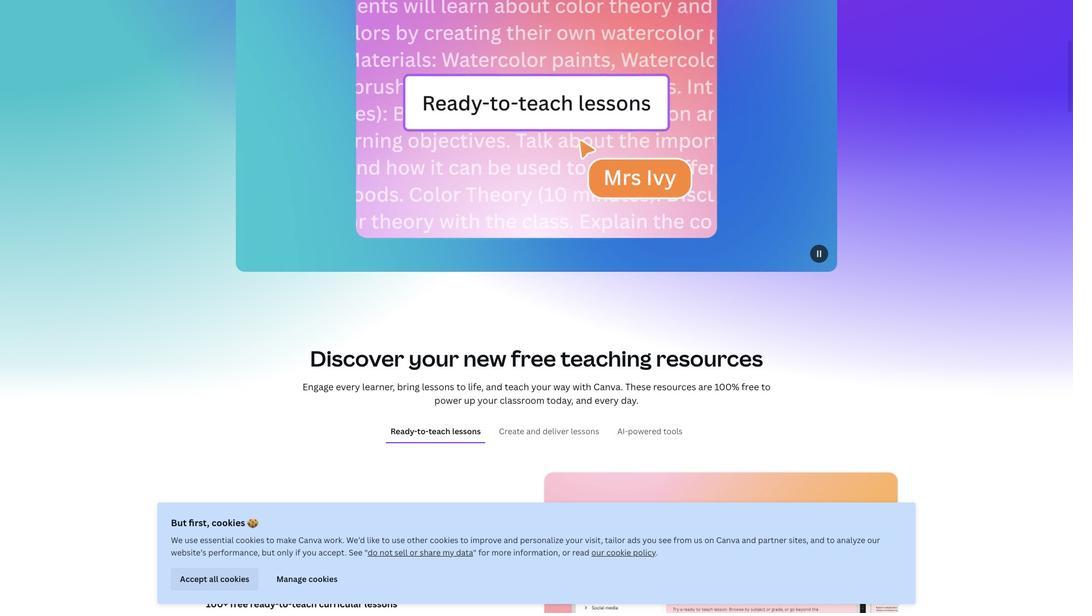 Task type: vqa. For each thing, say whether or not it's contained in the screenshot.
Solid colors
no



Task type: locate. For each thing, give the bounding box(es) containing it.
1 vertical spatial every
[[595, 395, 619, 407]]

work.
[[324, 535, 345, 546]]

your left way
[[532, 381, 551, 393]]

0 vertical spatial our
[[868, 535, 881, 546]]

0 horizontal spatial every
[[336, 381, 360, 393]]

1 " from the left
[[365, 547, 368, 558]]

1 horizontal spatial our
[[868, 535, 881, 546]]

teach up "classroom"
[[505, 381, 529, 393]]

1 horizontal spatial every
[[595, 395, 619, 407]]

0 horizontal spatial or
[[398, 562, 408, 574]]

to up data
[[460, 535, 469, 546]]

ready-to-teach lessons button
[[386, 421, 486, 443]]

activities,
[[420, 548, 462, 561]]

information,
[[513, 547, 560, 558]]

" inside we use essential cookies to make canva work. we'd like to use other cookies to improve and personalize your visit, tailor ads you see from us on canva and partner sites, and to analyze our website's performance, but only if you accept. see "
[[365, 547, 368, 558]]

engage
[[448, 562, 479, 574]]

lessons down up
[[452, 426, 481, 437]]

engage every learner, bring lessons to life, and teach your way with canva. these resources are 100% free to power up your classroom today, and every day.
[[303, 381, 771, 407]]

discover
[[310, 344, 404, 373]]

0 vertical spatial with
[[573, 381, 592, 393]]

teaching
[[561, 344, 652, 373], [280, 535, 319, 547]]

free right 100+
[[230, 598, 248, 610]]

ready-to-teach lessons up make
[[206, 507, 365, 526]]

to-
[[417, 426, 429, 437], [254, 507, 274, 526], [279, 598, 292, 610]]

ready- down bring
[[391, 426, 417, 437]]

0 horizontal spatial you
[[302, 547, 317, 558]]

and down the is
[[271, 562, 287, 574]]

use up website's
[[185, 535, 198, 546]]

2 vertical spatial resources
[[321, 535, 364, 547]]

our inside we use essential cookies to make canva work. we'd like to use other cookies to improve and personalize your visit, tailor ads you see from us on canva and partner sites, and to analyze our website's performance, but only if you accept. see "
[[868, 535, 881, 546]]

0 vertical spatial ready-
[[391, 426, 417, 437]]

sell
[[395, 547, 408, 558]]

you up policy in the bottom right of the page
[[643, 535, 657, 546]]

resources
[[656, 344, 763, 373], [653, 381, 696, 393], [321, 535, 364, 547]]

powered
[[628, 426, 662, 437]]

100+ free ready-to-teach curricular lessons
[[206, 598, 397, 610]]

" right see
[[365, 547, 368, 558]]

to- inside button
[[417, 426, 429, 437]]

1,000+
[[206, 535, 237, 547]]

teaching up the canva. at the right bottom of the page
[[561, 344, 652, 373]]

to down activities, in the bottom of the page
[[437, 562, 446, 574]]

your up 'read'
[[566, 535, 583, 546]]

1 vertical spatial free
[[742, 381, 759, 393]]

2 horizontal spatial or
[[562, 547, 571, 558]]

and
[[486, 381, 503, 393], [576, 395, 593, 407], [526, 426, 541, 437], [504, 535, 518, 546], [742, 535, 756, 546], [811, 535, 825, 546], [271, 562, 287, 574]]

but first, cookies 🍪
[[171, 517, 259, 529]]

1 horizontal spatial use
[[392, 535, 405, 546]]

or down sell
[[398, 562, 408, 574]]

free inside engage every learner, bring lessons to life, and teach your way with canva. these resources are 100% free to power up your classroom today, and every day.
[[742, 381, 759, 393]]

cookies
[[212, 517, 245, 529], [236, 535, 264, 546], [430, 535, 459, 546], [220, 574, 249, 585], [309, 574, 338, 585]]

0 vertical spatial to-
[[417, 426, 429, 437]]

canva
[[298, 535, 322, 546], [716, 535, 740, 546]]

do not sell or share my data link
[[368, 547, 473, 558]]

1 horizontal spatial canva
[[716, 535, 740, 546]]

.
[[656, 547, 658, 558]]

to- down bring
[[417, 426, 429, 437]]

manage cookies
[[277, 574, 338, 585]]

canva up 'if'
[[298, 535, 322, 546]]

1 horizontal spatial free
[[511, 344, 556, 373]]

with right way
[[573, 381, 592, 393]]

1 horizontal spatial ready-to-teach lessons
[[391, 426, 481, 437]]

resources left are
[[653, 381, 696, 393]]

0 vertical spatial free
[[511, 344, 556, 373]]

your right up
[[478, 395, 498, 407]]

" left for
[[473, 547, 477, 558]]

1 vertical spatial with
[[308, 548, 327, 561]]

our
[[206, 548, 222, 561]]

0 horizontal spatial our
[[592, 547, 605, 558]]

to
[[457, 381, 466, 393], [762, 381, 771, 393], [266, 535, 274, 546], [382, 535, 390, 546], [460, 535, 469, 546], [827, 535, 835, 546], [437, 562, 446, 574]]

we
[[171, 535, 183, 546]]

and right the life, on the bottom left of the page
[[486, 381, 503, 393]]

create and deliver lessons
[[499, 426, 599, 437]]

do
[[368, 547, 378, 558]]

accept.
[[319, 547, 347, 558]]

1 vertical spatial our
[[592, 547, 605, 558]]

1 horizontal spatial ready-
[[391, 426, 417, 437]]

1 vertical spatial teaching
[[280, 535, 319, 547]]

to- down manage
[[279, 598, 292, 610]]

more
[[492, 547, 512, 558]]

"
[[365, 547, 368, 558], [473, 547, 477, 558]]

our
[[868, 535, 881, 546], [592, 547, 605, 558]]

we use essential cookies to make canva work. we'd like to use other cookies to improve and personalize your visit, tailor ads you see from us on canva and partner sites, and to analyze our website's performance, but only if you accept. see "
[[171, 535, 881, 558]]

new
[[464, 344, 507, 373]]

1 horizontal spatial you
[[643, 535, 657, 546]]

teach down power
[[429, 426, 450, 437]]

0 vertical spatial teaching
[[561, 344, 652, 373]]

if
[[295, 547, 301, 558]]

lessons inside engage every learner, bring lessons to life, and teach your way with canva. these resources are 100% free to power up your classroom today, and every day.
[[422, 381, 455, 393]]

0 vertical spatial ready-to-teach lessons
[[391, 426, 481, 437]]

data
[[456, 547, 473, 558]]

students
[[228, 575, 267, 588]]

free up engage every learner, bring lessons to life, and teach your way with canva. these resources are 100% free to power up your classroom today, and every day.
[[511, 344, 556, 373]]

or
[[410, 547, 418, 558], [562, 547, 571, 558], [398, 562, 408, 574]]

resources up are
[[656, 344, 763, 373]]

is
[[275, 548, 282, 561]]

1 horizontal spatial "
[[473, 547, 477, 558]]

1,000+ engaging teaching resources our k-12 library is filled with lessons, worksheets, activities, presentations, and more, filtered by subject or grade to engage your students
[[206, 535, 479, 588]]

lessons up power
[[422, 381, 455, 393]]

our down visit,
[[592, 547, 605, 558]]

us
[[694, 535, 703, 546]]

your up 100+
[[206, 575, 226, 588]]

way
[[554, 381, 571, 393]]

manage cookies button
[[268, 568, 347, 591]]

and inside "button"
[[526, 426, 541, 437]]

to left the life, on the bottom left of the page
[[457, 381, 466, 393]]

use up sell
[[392, 535, 405, 546]]

1 use from the left
[[185, 535, 198, 546]]

we'd
[[347, 535, 365, 546]]

every right engage
[[336, 381, 360, 393]]

with inside the 1,000+ engaging teaching resources our k-12 library is filled with lessons, worksheets, activities, presentations, and more, filtered by subject or grade to engage your students
[[308, 548, 327, 561]]

every down the canva. at the right bottom of the page
[[595, 395, 619, 407]]

and right create on the bottom
[[526, 426, 541, 437]]

1 vertical spatial you
[[302, 547, 317, 558]]

teach down the manage cookies button
[[292, 598, 317, 610]]

you right 'if'
[[302, 547, 317, 558]]

2 vertical spatial free
[[230, 598, 248, 610]]

your inside we use essential cookies to make canva work. we'd like to use other cookies to improve and personalize your visit, tailor ads you see from us on canva and partner sites, and to analyze our website's performance, but only if you accept. see "
[[566, 535, 583, 546]]

to- up "engaging"
[[254, 507, 274, 526]]

2 horizontal spatial free
[[742, 381, 759, 393]]

life,
[[468, 381, 484, 393]]

to right like
[[382, 535, 390, 546]]

lessons up work.
[[315, 507, 365, 526]]

free right 100%
[[742, 381, 759, 393]]

0 horizontal spatial teaching
[[280, 535, 319, 547]]

0 horizontal spatial ready-to-teach lessons
[[206, 507, 365, 526]]

canva right on
[[716, 535, 740, 546]]

free
[[511, 344, 556, 373], [742, 381, 759, 393], [230, 598, 248, 610]]

0 horizontal spatial "
[[365, 547, 368, 558]]

learner,
[[362, 381, 395, 393]]

with right 'if'
[[308, 548, 327, 561]]

0 horizontal spatial canva
[[298, 535, 322, 546]]

to up but
[[266, 535, 274, 546]]

0 horizontal spatial to-
[[254, 507, 274, 526]]

ready-to-teach lessons
[[391, 426, 481, 437], [206, 507, 365, 526]]

1 horizontal spatial teaching
[[561, 344, 652, 373]]

ready-to-teach lessons down power
[[391, 426, 481, 437]]

1 vertical spatial ready-
[[206, 507, 254, 526]]

ready-
[[391, 426, 417, 437], [206, 507, 254, 526]]

or left 'read'
[[562, 547, 571, 558]]

1 horizontal spatial to-
[[279, 598, 292, 610]]

1 vertical spatial resources
[[653, 381, 696, 393]]

0 horizontal spatial with
[[308, 548, 327, 561]]

0 vertical spatial you
[[643, 535, 657, 546]]

resources up lessons,
[[321, 535, 364, 547]]

k-
[[225, 548, 232, 561]]

ai-
[[618, 426, 628, 437]]

see
[[349, 547, 363, 558]]

you
[[643, 535, 657, 546], [302, 547, 317, 558]]

accept all cookies button
[[171, 568, 259, 591]]

accept all cookies
[[180, 574, 249, 585]]

teach inside button
[[429, 426, 450, 437]]

your up bring
[[409, 344, 459, 373]]

accept
[[180, 574, 207, 585]]

0 horizontal spatial use
[[185, 535, 198, 546]]

0 vertical spatial every
[[336, 381, 360, 393]]

our right 'analyze'
[[868, 535, 881, 546]]

1 horizontal spatial with
[[573, 381, 592, 393]]

by
[[351, 562, 362, 574]]

filled
[[284, 548, 306, 561]]

every
[[336, 381, 360, 393], [595, 395, 619, 407]]

deliver
[[543, 426, 569, 437]]

teaching up 'if'
[[280, 535, 319, 547]]

use
[[185, 535, 198, 546], [392, 535, 405, 546]]

with
[[573, 381, 592, 393], [308, 548, 327, 561]]

2 horizontal spatial to-
[[417, 426, 429, 437]]

only
[[277, 547, 293, 558]]

teach
[[505, 381, 529, 393], [429, 426, 450, 437], [274, 507, 312, 526], [292, 598, 317, 610]]

ready-to-teach lessons inside button
[[391, 426, 481, 437]]

and right sites,
[[811, 535, 825, 546]]

presentations,
[[206, 562, 269, 574]]

to left 'analyze'
[[827, 535, 835, 546]]

ready- up 1,000+
[[206, 507, 254, 526]]

and left partner
[[742, 535, 756, 546]]

day.
[[621, 395, 639, 407]]

or right sell
[[410, 547, 418, 558]]

0 horizontal spatial free
[[230, 598, 248, 610]]

1 vertical spatial to-
[[254, 507, 274, 526]]

lessons inside the create and deliver lessons "button"
[[571, 426, 599, 437]]

lessons right deliver
[[571, 426, 599, 437]]



Task type: describe. For each thing, give the bounding box(es) containing it.
improve
[[471, 535, 502, 546]]

curricular
[[319, 598, 362, 610]]

classroom
[[500, 395, 545, 407]]

🍪
[[247, 517, 259, 529]]

analyze
[[837, 535, 866, 546]]

2 canva from the left
[[716, 535, 740, 546]]

but
[[262, 547, 275, 558]]

up
[[464, 395, 476, 407]]

performance,
[[208, 547, 260, 558]]

policy
[[633, 547, 656, 558]]

do not sell or share my data " for more information, or read our cookie policy .
[[368, 547, 658, 558]]

not
[[380, 547, 393, 558]]

other
[[407, 535, 428, 546]]

engaging
[[239, 535, 278, 547]]

2 use from the left
[[392, 535, 405, 546]]

cookie
[[607, 547, 631, 558]]

read
[[572, 547, 590, 558]]

share
[[420, 547, 441, 558]]

tools
[[664, 426, 683, 437]]

like
[[367, 535, 380, 546]]

ready- inside button
[[391, 426, 417, 437]]

teach inside engage every learner, bring lessons to life, and teach your way with canva. these resources are 100% free to power up your classroom today, and every day.
[[505, 381, 529, 393]]

on
[[705, 535, 715, 546]]

are
[[699, 381, 713, 393]]

100%
[[715, 381, 740, 393]]

my
[[443, 547, 454, 558]]

canva.
[[594, 381, 623, 393]]

resources inside the 1,000+ engaging teaching resources our k-12 library is filled with lessons, worksheets, activities, presentations, and more, filtered by subject or grade to engage your students
[[321, 535, 364, 547]]

today,
[[547, 395, 574, 407]]

lessons inside ready-to-teach lessons button
[[452, 426, 481, 437]]

0 horizontal spatial ready-
[[206, 507, 254, 526]]

tailor
[[605, 535, 625, 546]]

ai-powered tools button
[[613, 421, 687, 443]]

your inside the 1,000+ engaging teaching resources our k-12 library is filled with lessons, worksheets, activities, presentations, and more, filtered by subject or grade to engage your students
[[206, 575, 226, 588]]

to right 100%
[[762, 381, 771, 393]]

personalize
[[520, 535, 564, 546]]

resources inside engage every learner, bring lessons to life, and teach your way with canva. these resources are 100% free to power up your classroom today, and every day.
[[653, 381, 696, 393]]

2 vertical spatial to-
[[279, 598, 292, 610]]

1 canva from the left
[[298, 535, 322, 546]]

2 " from the left
[[473, 547, 477, 558]]

worksheets,
[[366, 548, 418, 561]]

first,
[[189, 517, 209, 529]]

website's
[[171, 547, 206, 558]]

engage
[[303, 381, 334, 393]]

1 vertical spatial ready-to-teach lessons
[[206, 507, 365, 526]]

bring
[[397, 381, 420, 393]]

from
[[674, 535, 692, 546]]

sites,
[[789, 535, 809, 546]]

but
[[171, 517, 187, 529]]

and inside the 1,000+ engaging teaching resources our k-12 library is filled with lessons, worksheets, activities, presentations, and more, filtered by subject or grade to engage your students
[[271, 562, 287, 574]]

and up do not sell or share my data " for more information, or read our cookie policy .
[[504, 535, 518, 546]]

ready-
[[250, 598, 279, 610]]

these
[[626, 381, 651, 393]]

all
[[209, 574, 218, 585]]

ai-powered tools
[[618, 426, 683, 437]]

for
[[479, 547, 490, 558]]

cookies inside accept all cookies button
[[220, 574, 249, 585]]

manage
[[277, 574, 307, 585]]

library
[[244, 548, 273, 561]]

subject
[[364, 562, 396, 574]]

create and deliver lessons button
[[495, 421, 604, 443]]

0 vertical spatial resources
[[656, 344, 763, 373]]

lessons,
[[329, 548, 364, 561]]

and right today,
[[576, 395, 593, 407]]

to inside the 1,000+ engaging teaching resources our k-12 library is filled with lessons, worksheets, activities, presentations, and more, filtered by subject or grade to engage your students
[[437, 562, 446, 574]]

filtered
[[317, 562, 349, 574]]

power
[[435, 395, 462, 407]]

teach up make
[[274, 507, 312, 526]]

visit,
[[585, 535, 603, 546]]

see
[[659, 535, 672, 546]]

teaching inside the 1,000+ engaging teaching resources our k-12 library is filled with lessons, worksheets, activities, presentations, and more, filtered by subject or grade to engage your students
[[280, 535, 319, 547]]

cookies inside the manage cookies button
[[309, 574, 338, 585]]

more,
[[290, 562, 315, 574]]

essential
[[200, 535, 234, 546]]

partner
[[758, 535, 787, 546]]

our cookie policy link
[[592, 547, 656, 558]]

lessons down subject
[[365, 598, 397, 610]]

discover your new free teaching resources
[[310, 344, 763, 373]]

create
[[499, 426, 525, 437]]

make
[[276, 535, 297, 546]]

1 horizontal spatial or
[[410, 547, 418, 558]]

with inside engage every learner, bring lessons to life, and teach your way with canva. these resources are 100% free to power up your classroom today, and every day.
[[573, 381, 592, 393]]

grade
[[410, 562, 435, 574]]

or inside the 1,000+ engaging teaching resources our k-12 library is filled with lessons, worksheets, activities, presentations, and more, filtered by subject or grade to engage your students
[[398, 562, 408, 574]]

ads
[[627, 535, 641, 546]]

100+
[[206, 598, 228, 610]]

12
[[232, 548, 242, 561]]



